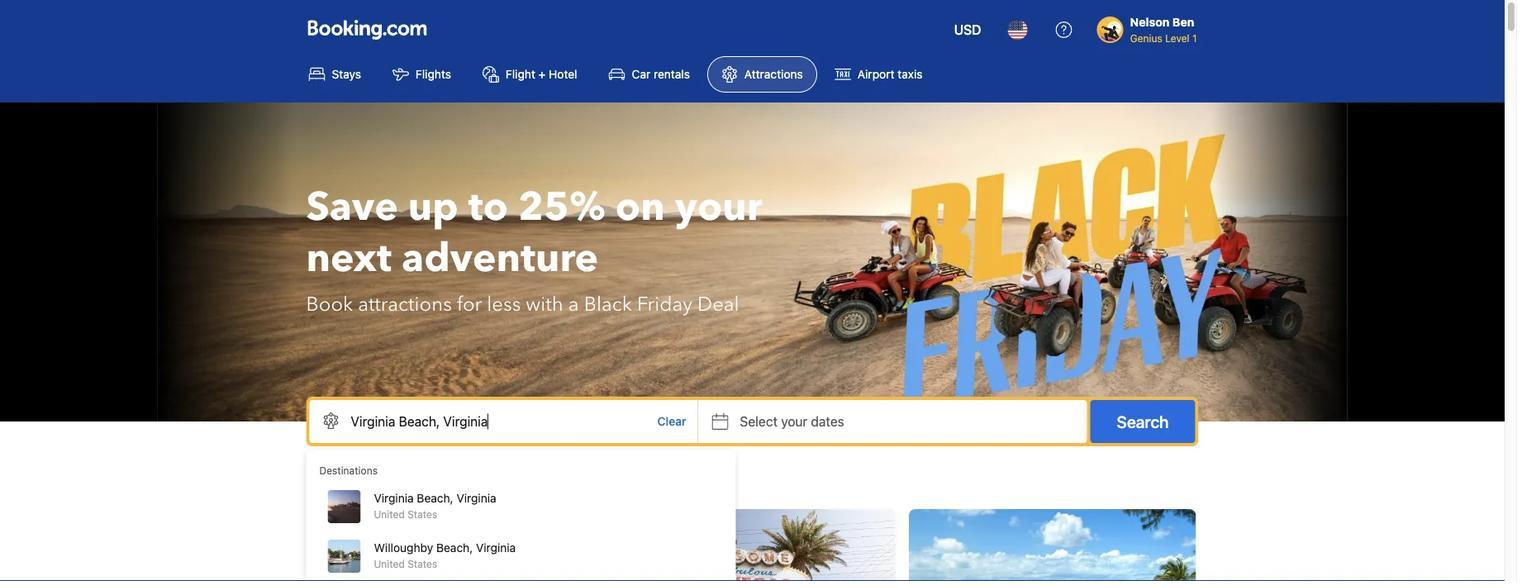 Task type: describe. For each thing, give the bounding box(es) containing it.
black
[[584, 291, 632, 318]]

usd
[[954, 22, 982, 38]]

25%
[[518, 180, 606, 234]]

virginia up willoughby
[[374, 491, 414, 505]]

your inside save up to 25% on your next adventure book attractions for less with a black friday deal
[[675, 180, 763, 234]]

willoughby
[[374, 541, 433, 555]]

key west image
[[909, 509, 1196, 581]]

virginia for willoughby beach, virginia
[[476, 541, 516, 555]]

less
[[487, 291, 521, 318]]

book
[[306, 291, 353, 318]]

save
[[306, 180, 398, 234]]

1 vertical spatial your
[[781, 414, 808, 429]]

on
[[616, 180, 665, 234]]

united for willoughby beach, virginia
[[374, 558, 405, 569]]

attractions
[[358, 291, 452, 318]]

states for willoughby
[[408, 558, 437, 569]]

up
[[408, 180, 459, 234]]

virginia beach, virginia united states
[[374, 491, 496, 520]]

usd button
[[944, 10, 992, 50]]

airport taxis
[[858, 67, 923, 81]]

select
[[740, 414, 778, 429]]

friday
[[637, 291, 693, 318]]

airport taxis link
[[821, 56, 937, 93]]

hotel
[[549, 67, 577, 81]]

destinations
[[319, 465, 378, 476]]

nelson
[[1130, 15, 1170, 29]]

next
[[306, 231, 392, 286]]

to
[[469, 180, 508, 234]]

ben
[[1173, 15, 1195, 29]]

flight
[[506, 67, 536, 81]]

states for virginia
[[408, 508, 437, 520]]

stays link
[[295, 56, 375, 93]]

search
[[1117, 412, 1169, 431]]

select your dates
[[740, 414, 845, 429]]

+
[[539, 67, 546, 81]]

car rentals
[[632, 67, 690, 81]]

a
[[569, 291, 579, 318]]

flight + hotel link
[[469, 56, 591, 93]]



Task type: locate. For each thing, give the bounding box(es) containing it.
search button
[[1091, 400, 1196, 443]]

1 horizontal spatial your
[[781, 414, 808, 429]]

united down willoughby
[[374, 558, 405, 569]]

states down destinations
[[408, 508, 437, 520]]

car
[[632, 67, 651, 81]]

beach, down virginia beach, virginia united states
[[436, 541, 473, 555]]

0 vertical spatial states
[[408, 508, 437, 520]]

destinations
[[371, 473, 469, 496]]

1 united from the top
[[374, 508, 405, 520]]

united for virginia beach, virginia
[[374, 508, 405, 520]]

new york image
[[308, 509, 595, 581]]

2 united from the top
[[374, 558, 405, 569]]

your
[[675, 180, 763, 234], [781, 414, 808, 429]]

beach, inside the willoughby beach, virginia united states
[[436, 541, 473, 555]]

booking.com image
[[308, 20, 427, 40]]

beach, for willoughby
[[436, 541, 473, 555]]

attractions
[[745, 67, 803, 81]]

stays
[[332, 67, 361, 81]]

united inside virginia beach, virginia united states
[[374, 508, 405, 520]]

dates
[[811, 414, 845, 429]]

0 horizontal spatial your
[[675, 180, 763, 234]]

for
[[457, 291, 482, 318]]

states inside the willoughby beach, virginia united states
[[408, 558, 437, 569]]

virginia up new york image
[[457, 491, 496, 505]]

adventure
[[402, 231, 599, 286]]

2 states from the top
[[408, 558, 437, 569]]

car rentals link
[[595, 56, 704, 93]]

states
[[408, 508, 437, 520], [408, 558, 437, 569]]

clear button
[[646, 400, 698, 443]]

airport
[[858, 67, 895, 81]]

your left dates
[[781, 414, 808, 429]]

beach, inside virginia beach, virginia united states
[[417, 491, 454, 505]]

nearby destinations
[[308, 473, 469, 496]]

1 vertical spatial states
[[408, 558, 437, 569]]

states down willoughby
[[408, 558, 437, 569]]

deal
[[698, 291, 739, 318]]

1
[[1193, 32, 1197, 44]]

your right on
[[675, 180, 763, 234]]

states inside virginia beach, virginia united states
[[408, 508, 437, 520]]

flights
[[416, 67, 451, 81]]

level
[[1166, 32, 1190, 44]]

virginia inside the willoughby beach, virginia united states
[[476, 541, 516, 555]]

1 vertical spatial united
[[374, 558, 405, 569]]

flight + hotel
[[506, 67, 577, 81]]

attractions link
[[707, 56, 817, 93]]

clear
[[658, 415, 686, 428]]

virginia
[[374, 491, 414, 505], [457, 491, 496, 505], [476, 541, 516, 555]]

nelson ben genius level 1
[[1130, 15, 1197, 44]]

virginia for virginia beach, virginia
[[457, 491, 496, 505]]

with
[[526, 291, 564, 318]]

0 vertical spatial beach,
[[417, 491, 454, 505]]

Where are you going? search field
[[310, 400, 698, 443]]

beach, up new york image
[[417, 491, 454, 505]]

nearby
[[308, 473, 367, 496]]

genius
[[1130, 32, 1163, 44]]

flights link
[[379, 56, 465, 93]]

taxis
[[898, 67, 923, 81]]

beach,
[[417, 491, 454, 505], [436, 541, 473, 555]]

willoughby beach, virginia united states
[[374, 541, 516, 569]]

save up to 25% on your next adventure book attractions for less with a black friday deal
[[306, 180, 763, 318]]

united inside the willoughby beach, virginia united states
[[374, 558, 405, 569]]

las vegas image
[[608, 509, 896, 581]]

0 vertical spatial united
[[374, 508, 405, 520]]

1 vertical spatial beach,
[[436, 541, 473, 555]]

united down nearby destinations
[[374, 508, 405, 520]]

your account menu nelson ben genius level 1 element
[[1097, 7, 1204, 45]]

0 vertical spatial your
[[675, 180, 763, 234]]

united
[[374, 508, 405, 520], [374, 558, 405, 569]]

1 states from the top
[[408, 508, 437, 520]]

rentals
[[654, 67, 690, 81]]

beach, for virginia
[[417, 491, 454, 505]]

virginia down virginia beach, virginia united states
[[476, 541, 516, 555]]



Task type: vqa. For each thing, say whether or not it's contained in the screenshot.
the in Save Time, Save Money! Sign Up And We'Ll Send The Best Deals To You
no



